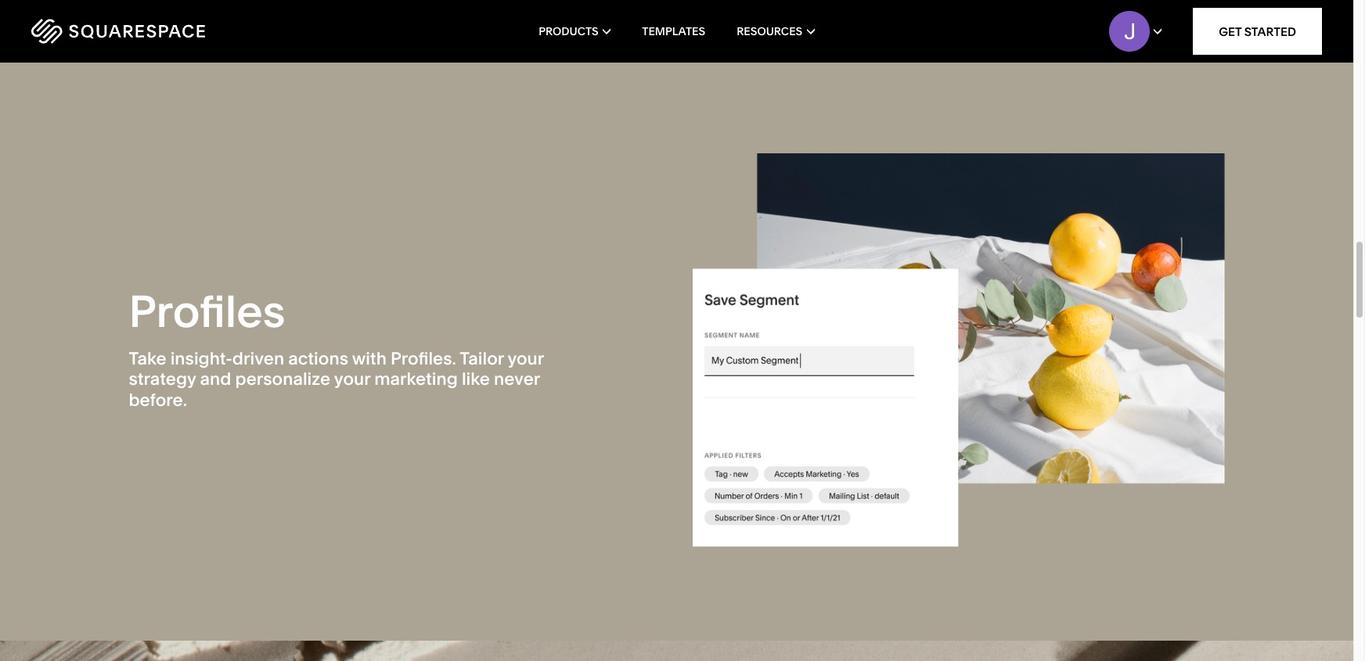 Task type: locate. For each thing, give the bounding box(es) containing it.
your
[[508, 348, 544, 369], [334, 369, 370, 390]]

templates link
[[642, 0, 706, 63]]

get started
[[1219, 24, 1297, 39]]

wet clay image
[[0, 641, 1354, 662]]

started
[[1245, 24, 1297, 39]]

actions
[[288, 348, 348, 369]]

squarespace logo image
[[31, 19, 205, 44]]

and
[[200, 369, 231, 390]]

your left marketing
[[334, 369, 370, 390]]

personalize
[[235, 369, 331, 390]]

templates
[[642, 24, 706, 38]]

products button
[[539, 0, 611, 63]]

insight-
[[170, 348, 232, 369]]

before.
[[129, 390, 187, 411]]

get started link
[[1194, 8, 1323, 55]]

more
[[758, 10, 801, 28]]

0 horizontal spatial your
[[334, 369, 370, 390]]

driven
[[232, 348, 284, 369]]

your right "tailor"
[[508, 348, 544, 369]]



Task type: vqa. For each thing, say whether or not it's contained in the screenshot.
never
yes



Task type: describe. For each thing, give the bounding box(es) containing it.
resources button
[[737, 0, 815, 63]]

never
[[494, 369, 540, 390]]

take insight-driven actions with profiles. tailor your strategy and personalize your marketing like never before.
[[129, 348, 544, 411]]

resources
[[737, 24, 803, 38]]

tailor
[[460, 348, 504, 369]]

learn more
[[708, 10, 801, 28]]

take
[[129, 348, 166, 369]]

learn more link
[[708, 10, 801, 29]]

get
[[1219, 24, 1242, 39]]

with
[[352, 348, 387, 369]]

products
[[539, 24, 599, 38]]

marketing
[[375, 369, 458, 390]]

strategy
[[129, 369, 196, 390]]

like
[[462, 369, 490, 390]]

profiles.
[[391, 348, 456, 369]]

woman wearing boxing gloves image
[[0, 0, 683, 59]]

profiles
[[129, 285, 285, 338]]

1 horizontal spatial your
[[508, 348, 544, 369]]

squarespace logo link
[[31, 19, 290, 44]]

learn
[[708, 10, 755, 28]]



